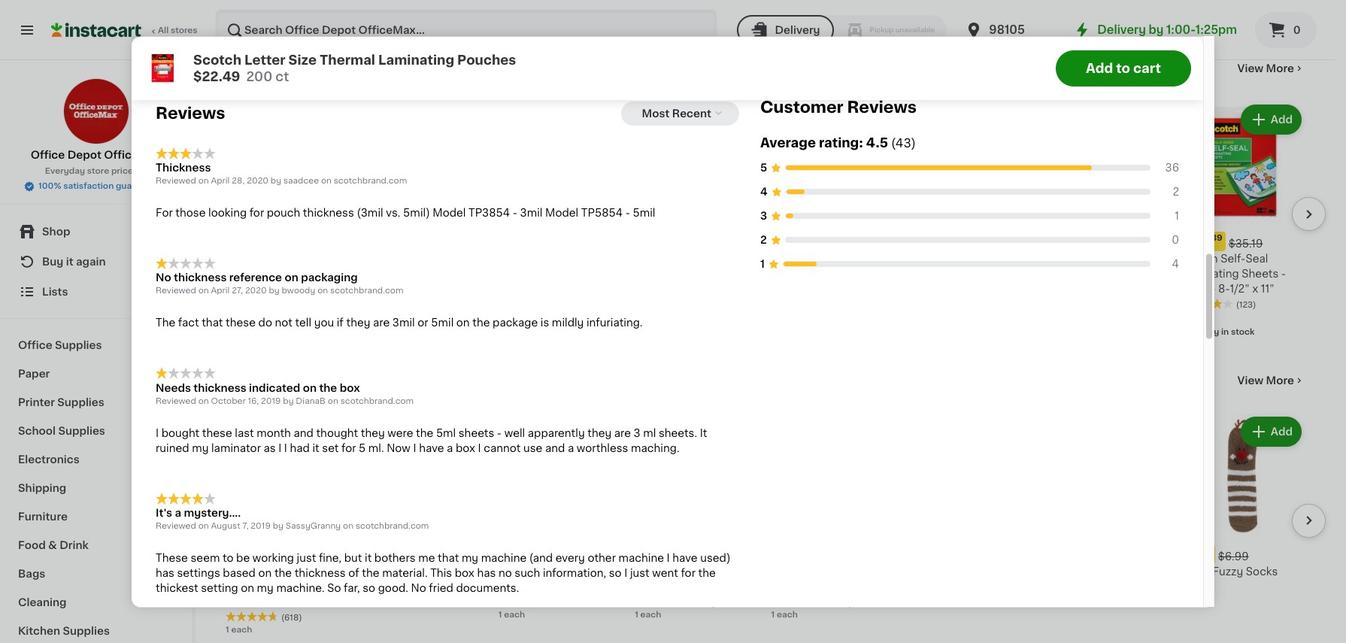 Task type: describe. For each thing, give the bounding box(es) containing it.
the up mario
[[699, 569, 716, 579]]

2 horizontal spatial my
[[462, 554, 479, 564]]

far,
[[344, 584, 360, 594]]

many down clear
[[1196, 328, 1220, 337]]

add for samsonite 91829-1041 black rfid passport cover
[[453, 427, 475, 437]]

$49.99
[[275, 551, 312, 562]]

are inside items purchased through instacart can only be returned in-store. go to the customer service desk at any office depot officemax retail store and present your transaction barcode, if available, or instacart receipt, if not. your barcode or receipt will be accessible in your order history page. most purchases are eligible for exchange or refund within 14 days. office depot officemax may ask you to show a government-issued photo id. for more details, see office depot officemax's full in-store return policy for details:
[[732, 8, 749, 19]]

$489.99 inside "$399.99 original price: $489.99" element
[[1105, 239, 1149, 249]]

set inside $ 19 99 $39.99 accessory innovations kids' super mario licensed backpack set 1 each
[[741, 597, 759, 607]]

customer
[[552, 0, 603, 4]]

product group containing scotch letter size thermal laminating pouches
[[226, 102, 350, 324]]

all- for in-
[[581, 269, 598, 279]]

product group containing 419
[[772, 102, 896, 294]]

item carousel region for electronics
[[226, 96, 1327, 348]]

15- for 389
[[926, 254, 943, 264]]

5mil)
[[403, 208, 430, 219]]

- right tp5854
[[626, 208, 630, 219]]

to right all
[[178, 23, 189, 34]]

not.
[[258, 8, 279, 19]]

backpack inside bentgo kids 2-in-1 backpack & lunch bag - unicorn
[[226, 581, 278, 592]]

only
[[363, 0, 386, 4]]

scotchbrand.com inside no thickness reference on packaging reviewed on april 27, 2020 by bwoody on scotchbrand.com
[[330, 287, 404, 296]]

1 vertical spatial electronics link
[[9, 445, 183, 474]]

black
[[362, 581, 391, 592]]

0 horizontal spatial 2
[[761, 235, 767, 245]]

or down can at the top left of the page
[[354, 8, 365, 19]]

$419.99 original price: $659.99 element
[[772, 232, 896, 252]]

hp inside hp cz992a#b1h officejet 250 mobile all-in-one inkjet printer
[[1045, 254, 1060, 264]]

product group containing 399
[[1045, 102, 1169, 312]]

apparel & accessories
[[226, 373, 415, 389]]

$ for 19
[[502, 547, 507, 555]]

1 vertical spatial 5mil
[[431, 318, 454, 329]]

patrol
[[825, 581, 855, 592]]

0 horizontal spatial electronics
[[18, 454, 80, 465]]

1 has from the left
[[156, 569, 175, 579]]

delivery for delivery by 1:00-1:25pm
[[1098, 24, 1147, 35]]

1 vertical spatial 4
[[1173, 259, 1180, 269]]

for down eligible
[[772, 23, 786, 34]]

$ for 24
[[229, 547, 234, 555]]

scotch letter size thermal laminating pouches $22.49 200 ct
[[193, 53, 516, 82]]

for left pouch
[[250, 208, 264, 219]]

they up worthless
[[588, 428, 612, 439]]

vs.
[[386, 208, 401, 219]]

8-
[[1219, 284, 1231, 294]]

1 horizontal spatial 24
[[1202, 547, 1213, 555]]

on up but
[[343, 523, 354, 531]]

1 vertical spatial so
[[363, 584, 376, 594]]

on up dianab
[[303, 383, 317, 394]]

i up went
[[667, 554, 670, 564]]

bwoody
[[282, 287, 316, 296]]

lists link
[[9, 277, 183, 307]]

2 vertical spatial store
[[87, 167, 109, 175]]

https://www.officedepot.com/cm/help/returns? cm_sp=footerlinks-_-customerservice-_-refundsexchanges
[[156, 23, 1090, 49]]

in-
[[598, 269, 613, 279]]

i right as
[[279, 443, 282, 454]]

stock down (123)
[[1232, 328, 1255, 337]]

the inside items purchased through instacart can only be returned in-store. go to the customer service desk at any office depot officemax retail store and present your transaction barcode, if available, or instacart receipt, if not. your barcode or receipt will be accessible in your order history page. most purchases are eligible for exchange or refund within 14 days. office depot officemax may ask you to show a government-issued photo id. for more details, see office depot officemax's full in-store return policy for details:
[[532, 0, 549, 4]]

be inside these seem to be working just fine, but it bothers me that my machine (and every other machine i have used) has settings based on the thickness of the material. this box has no such information, so i just went for the thickest setting on my machine.  so far, so good.  no fried documents.
[[236, 554, 250, 564]]

dy5035od
[[806, 254, 862, 264]]

had
[[290, 443, 310, 454]]

a down 5ml
[[447, 443, 453, 454]]

$ 24 99
[[229, 546, 269, 562]]

in up more
[[403, 0, 411, 9]]

through
[[247, 0, 289, 4]]

kitchen supplies link
[[9, 617, 183, 643]]

& inside apparel & accessories link
[[295, 373, 308, 389]]

box inside needs thickness indicated on the box reviewed on october 16, 2019 by dianab on scotchbrand.com
[[340, 383, 360, 394]]

product group containing 389
[[908, 102, 1033, 340]]

1 inside the accessory innovations kids' paw patrol licensed backpack set 1 each
[[772, 611, 775, 619]]

stock for second many in stock button from right
[[413, 0, 437, 9]]

200 ct
[[226, 313, 253, 322]]

all stores link
[[51, 9, 199, 51]]

by inside thickness reviewed on april 28, 2020 by saadcee on scotchbrand.com
[[271, 177, 281, 185]]

laminating for scotch letter size thermal laminating pouches $22.49 200 ct
[[378, 53, 455, 65]]

& inside the food & drink "link"
[[48, 540, 57, 551]]

thermal for scotch letter size thermal laminating pouches
[[226, 269, 269, 279]]

99 inside $ 389 99 $489.99 hp 15-fc0013od amd ryzen 3, 8gb memory, 256gb solid state drive, wi-fi 6 & windows 11 home screen laptop
[[950, 234, 962, 243]]

april inside thickness reviewed on april 28, 2020 by saadcee on scotchbrand.com
[[211, 177, 230, 185]]

office up purchases
[[710, 0, 743, 4]]

2019 inside needs thickness indicated on the box reviewed on october 16, 2019 by dianab on scotchbrand.com
[[261, 398, 281, 406]]

99 inside $ 419 99 $659.99 hp 15-dy5035od laptop
[[811, 234, 822, 243]]

all stores
[[158, 26, 198, 35]]

- right the sheets
[[1282, 269, 1287, 279]]

paw
[[800, 581, 822, 592]]

1 vertical spatial officemax
[[1067, 8, 1122, 19]]

barcode,
[[1054, 0, 1101, 4]]

5ml
[[436, 428, 456, 439]]

set inside the accessory innovations kids' paw patrol licensed backpack set 1 each
[[877, 597, 895, 607]]

1 vertical spatial your
[[516, 8, 539, 19]]

they down laminator
[[346, 318, 371, 329]]

view more for electronics
[[1238, 63, 1295, 74]]

scotch tl902vp 9" white thermal laminator with 20 letter size pouches value pack
[[362, 254, 467, 325]]

in down 8-
[[1222, 328, 1230, 337]]

infuriating.
[[587, 318, 643, 329]]

0 horizontal spatial officemax
[[104, 150, 161, 160]]

fact
[[178, 318, 199, 329]]

office up paper
[[18, 340, 52, 351]]

1 horizontal spatial electronics link
[[226, 59, 321, 78]]

1 inside bentgo kids 2-in-1 backpack & lunch bag - unicorn
[[317, 566, 322, 577]]

licensed inside accessory innovations minnie mouse 5-piece kids' licensed backpack set
[[527, 597, 576, 607]]

0 vertical spatial be
[[389, 0, 402, 4]]

91829-
[[421, 566, 458, 577]]

1 machine from the left
[[481, 554, 527, 564]]

2 horizontal spatial with
[[593, 284, 617, 294]]

or up "ask"
[[1165, 0, 1175, 4]]

in- inside bentgo kids 2-in-1 backpack & lunch bag - unicorn
[[304, 566, 317, 577]]

0 horizontal spatial that
[[202, 318, 223, 329]]

school supplies link
[[9, 417, 183, 445]]

white inside hp white deskjet 4155e wireless all-in- one inkjet printer with 6 months of instant ink included with
[[517, 254, 548, 264]]

box inside these seem to be working just fine, but it bothers me that my machine (and every other machine i have used) has settings based on the thickness of the material. this box has no such information, so i just went for the thickest setting on my machine.  so far, so good.  no fried documents.
[[455, 569, 475, 579]]

many left at
[[650, 0, 674, 9]]

6 inside $ 389 99 $489.99 hp 15-fc0013od amd ryzen 3, 8gb memory, 256gb solid state drive, wi-fi 6 & windows 11 home screen laptop
[[971, 299, 978, 310]]

photo
[[338, 23, 369, 34]]

depot up eligible
[[746, 0, 779, 4]]

screen
[[908, 329, 945, 340]]

scotchbrand.com inside it's a mystery.... reviewed on august 7, 2019 by sassygranny on scotchbrand.com
[[356, 523, 429, 531]]

14 inside items purchased through instacart can only be returned in-store. go to the customer service desk at any office depot officemax retail store and present your transaction barcode, if available, or instacart receipt, if not. your barcode or receipt will be accessible in your order history page. most purchases are eligible for exchange or refund within 14 days. office depot officemax may ask you to show a government-issued photo id. for more details, see office depot officemax's full in-store return policy for details:
[[949, 8, 961, 19]]

it's a mystery.... reviewed on august 7, 2019 by sassygranny on scotchbrand.com
[[156, 508, 429, 531]]

0 vertical spatial 1 each
[[499, 611, 525, 619]]

ml
[[644, 428, 656, 439]]

memory,
[[982, 269, 1029, 279]]

each inside the accessory innovations kids' paw patrol licensed backpack set 1 each
[[777, 611, 798, 619]]

1 horizontal spatial reviews
[[848, 99, 917, 115]]

on down thickness
[[198, 177, 209, 185]]

thickness inside needs thickness indicated on the box reviewed on october 16, 2019 by dianab on scotchbrand.com
[[194, 383, 247, 394]]

on left 27, at the top
[[198, 287, 209, 296]]

0 vertical spatial 5mil
[[633, 208, 656, 219]]

i up ruined
[[156, 428, 159, 439]]

ruined
[[156, 443, 189, 454]]

6 inside hp white deskjet 4155e wireless all-in- one inkjet printer with 6 months of instant ink included with
[[499, 299, 506, 310]]

add to cart button
[[1056, 50, 1192, 86]]

accessory inside $ 19 99 $39.99 accessory innovations kids' super mario licensed backpack set 1 each
[[635, 566, 691, 577]]

i left had
[[284, 443, 287, 454]]

these inside i bought these last month and thought they were the 5ml sheets - well apparently they are 3 ml sheets.  it ruined my laminator as i i had it set for 5 ml.  now i have a box i cannot use and a worthless maching.
[[202, 428, 232, 439]]

the left 2-
[[275, 569, 292, 579]]

by down "ask"
[[1149, 24, 1164, 35]]

rating:
[[819, 137, 864, 149]]

desk
[[646, 0, 672, 4]]

add for scotch self-seal laminating sheets - clear - 8-1/2" x 11"
[[1271, 114, 1293, 125]]

- inside i bought these last month and thought they were the 5ml sheets - well apparently they are 3 ml sheets.  it ruined my laminator as i i had it set for 5 ml.  now i have a box i cannot use and a worthless maching.
[[497, 428, 502, 439]]

0 vertical spatial 3mil
[[520, 208, 543, 219]]

for those looking for pouch thickness (3mil vs. 5mil)    model tp3854 - 3mil  model tp5854 - 5mil
[[156, 208, 656, 219]]

26 39
[[1190, 234, 1223, 249]]

$19.99 original price: $39.99 element for accessory innovations kids' super mario licensed backpack set
[[635, 545, 760, 564]]

again
[[76, 257, 106, 267]]

depot down order at the left top of page
[[537, 23, 570, 34]]

most inside button
[[642, 108, 670, 119]]

0 horizontal spatial reviews
[[156, 105, 225, 121]]

0 horizontal spatial 0
[[1172, 235, 1180, 245]]

office down go at the top of the page
[[501, 23, 534, 34]]

$339.99 original price: $399.99 element
[[635, 232, 760, 252]]

rfid inside samsonite aluminum rfid wallet - gun metal
[[908, 581, 934, 592]]

1/2"
[[1231, 284, 1250, 294]]

in- up accessible
[[453, 0, 467, 4]]

0 horizontal spatial printer
[[18, 397, 55, 408]]

99 for 24
[[257, 547, 269, 555]]

school supplies
[[18, 426, 105, 436]]

in down months
[[540, 316, 547, 325]]

the
[[156, 318, 176, 329]]

receipt
[[368, 8, 405, 19]]

stock for third many in stock button from left
[[686, 0, 710, 9]]

samsonite for black
[[362, 566, 419, 577]]

that inside these seem to be working just fine, but it bothers me that my machine (and every other machine i have used) has settings based on the thickness of the material. this box has no such information, so i just went for the thickest setting on my machine.  so far, so good.  no fried documents.
[[438, 554, 459, 564]]

add button for 24
[[288, 419, 346, 446]]

lunch
[[291, 581, 324, 592]]

piece
[[587, 581, 617, 592]]

innovations inside $ 19 99 $39.99 accessory innovations kids' super mario licensed backpack set 1 each
[[694, 566, 755, 577]]

$ for 14
[[365, 547, 371, 555]]

licensed inside $ 19 99 $39.99 accessory innovations kids' super mario licensed backpack set 1 each
[[635, 597, 684, 607]]

depot up 'everyday store prices'
[[67, 150, 101, 160]]

on left the october
[[198, 398, 209, 406]]

they up ml.
[[361, 428, 385, 439]]

more for electronics
[[1267, 63, 1295, 74]]

or down the retail
[[864, 8, 875, 19]]

delivery for delivery
[[775, 25, 821, 35]]

within
[[915, 8, 947, 19]]

scotch for scotch tl902vp 9" white thermal laminator with 20 letter size pouches value pack
[[362, 254, 400, 264]]

product group containing 14
[[362, 414, 487, 609]]

tl902vp
[[402, 254, 450, 264]]

4.5
[[867, 137, 889, 149]]

worthless
[[577, 443, 629, 454]]

thickness left (3mil
[[303, 208, 354, 219]]

kids' for innovations
[[499, 597, 525, 607]]

are inside i bought these last month and thought they were the 5ml sheets - well apparently they are 3 ml sheets.  it ruined my laminator as i i had it set for 5 ml.  now i have a box i cannot use and a worthless maching.
[[615, 428, 631, 439]]

1 each inside product group
[[226, 626, 252, 634]]

100%
[[38, 182, 61, 190]]

0 horizontal spatial 24
[[234, 546, 256, 562]]

1 vertical spatial and
[[294, 428, 314, 439]]

kids' inside the accessory innovations kids' paw patrol licensed backpack set 1 each
[[772, 581, 797, 592]]

0 horizontal spatial for
[[156, 208, 173, 219]]

one for 250
[[1076, 284, 1099, 294]]

use
[[524, 443, 543, 454]]

1 horizontal spatial electronics
[[226, 60, 321, 76]]

on up the unicorn
[[241, 584, 254, 594]]

exchange
[[810, 8, 861, 19]]

were
[[388, 428, 413, 439]]

not
[[275, 318, 293, 329]]

thickness inside these seem to be working just fine, but it bothers me that my machine (and every other machine i have used) has settings based on the thickness of the material. this box has no such information, so i just went for the thickest setting on my machine.  so far, so good.  no fried documents.
[[295, 569, 346, 579]]

0 horizontal spatial just
[[297, 554, 316, 564]]

the inside i bought these last month and thought they were the 5ml sheets - well apparently they are 3 ml sheets.  it ruined my laminator as i i had it set for 5 ml.  now i have a box i cannot use and a worthless maching.
[[416, 428, 434, 439]]

to right go at the top of the page
[[518, 0, 529, 4]]

accessible
[[444, 8, 501, 19]]

my inside i bought these last month and thought they were the 5ml sheets - well apparently they are 3 ml sheets.  it ruined my laminator as i i had it set for 5 ml.  now i have a box i cannot use and a worthless maching.
[[192, 443, 209, 454]]

officemax's
[[573, 23, 637, 34]]

hp inside $ 389 99 $489.99 hp 15-fc0013od amd ryzen 3, 8gb memory, 256gb solid state drive, wi-fi 6 & windows 11 home screen laptop
[[908, 254, 924, 264]]

- right "tp3854" on the left top
[[513, 208, 518, 219]]

0 vertical spatial store
[[869, 0, 896, 4]]

or right value
[[418, 318, 429, 329]]

in left the "your"
[[267, 0, 274, 9]]

1 inside the xmas fuzzy socks 1 each
[[1181, 581, 1185, 589]]

these seem to be working just fine, but it bothers me that my machine (and every other machine i have used) has settings based on the thickness of the material. this box has no such information, so i just went for the thickest setting on my machine.  so far, so good.  no fried documents.
[[156, 554, 731, 594]]

every
[[556, 554, 585, 564]]

0 vertical spatial 2
[[1173, 187, 1180, 197]]

it inside these seem to be working just fine, but it bothers me that my machine (and every other machine i have used) has settings based on the thickness of the material. this box has no such information, so i just went for the thickest setting on my machine.  so far, so good.  no fried documents.
[[365, 554, 372, 564]]

size for scotch letter size thermal laminating pouches
[[300, 254, 322, 264]]

on down mystery....
[[198, 523, 209, 531]]

scotchbrand.com inside needs thickness indicated on the box reviewed on october 16, 2019 by dianab on scotchbrand.com
[[341, 398, 414, 406]]

by inside needs thickness indicated on the box reviewed on october 16, 2019 by dianab on scotchbrand.com
[[283, 398, 294, 406]]

stock down instant
[[549, 316, 573, 325]]

- left 8-
[[1212, 284, 1216, 294]]

will
[[408, 8, 425, 19]]

metal
[[908, 597, 938, 607]]

add button for 39
[[1243, 106, 1301, 133]]

april inside no thickness reference on packaging reviewed on april 27, 2020 by bwoody on scotchbrand.com
[[211, 287, 230, 296]]

thickness inside no thickness reference on packaging reviewed on april 27, 2020 by bwoody on scotchbrand.com
[[174, 273, 227, 284]]

it inside i bought these last month and thought they were the 5ml sheets - well apparently they are 3 ml sheets.  it ruined my laminator as i i had it set for 5 ml.  now i have a box i cannot use and a worthless maching.
[[313, 443, 320, 454]]

to inside these seem to be working just fine, but it bothers me that my machine (and every other machine i have used) has settings based on the thickness of the material. this box has no such information, so i just went for the thickest setting on my machine.  so far, so good.  no fried documents.
[[223, 554, 234, 564]]

scotch for scotch self-seal laminating sheets - clear - 8-1/2" x 11"
[[1181, 254, 1219, 264]]

dianab
[[296, 398, 326, 406]]

to inside button
[[1117, 62, 1131, 74]]

kids
[[267, 566, 290, 577]]

days.
[[963, 8, 992, 19]]

a down apparently
[[568, 443, 574, 454]]

27,
[[232, 287, 243, 296]]

2 vertical spatial my
[[257, 584, 274, 594]]

apparently
[[528, 428, 585, 439]]

reviewed inside needs thickness indicated on the box reviewed on october 16, 2019 by dianab on scotchbrand.com
[[156, 398, 196, 406]]

officejet
[[1045, 269, 1095, 279]]

many up id.
[[377, 0, 401, 9]]

on right dianab
[[328, 398, 338, 406]]

2 vertical spatial if
[[337, 318, 344, 329]]

the up 'black' at the left bottom
[[362, 569, 380, 579]]

value
[[362, 314, 391, 325]]

working
[[253, 554, 294, 564]]

reviewed inside thickness reviewed on april 28, 2020 by saadcee on scotchbrand.com
[[156, 177, 196, 185]]

in- right full
[[658, 23, 672, 34]]

mobile
[[1121, 269, 1157, 279]]

1 horizontal spatial 5
[[761, 163, 768, 173]]

setting
[[201, 584, 238, 594]]

accessory for kids'
[[772, 566, 828, 577]]

in- inside hp cz992a#b1h officejet 250 mobile all-in-one inkjet printer
[[1062, 284, 1076, 294]]

add for accessory innovations minnie mouse 5-piece kids' licensed backpack set
[[589, 427, 611, 437]]

i down sheets
[[478, 443, 481, 454]]

a inside items purchased through instacart can only be returned in-store. go to the customer service desk at any office depot officemax retail store and present your transaction barcode, if available, or instacart receipt, if not. your barcode or receipt will be accessible in your order history page. most purchases are eligible for exchange or refund within 14 days. office depot officemax may ask you to show a government-issued photo id. for more details, see office depot officemax's full in-store return policy for details:
[[223, 23, 229, 34]]

bags
[[18, 569, 45, 579]]

0 vertical spatial these
[[226, 318, 256, 329]]

2020 inside no thickness reference on packaging reviewed on april 27, 2020 by bwoody on scotchbrand.com
[[245, 287, 267, 296]]

1 vertical spatial store
[[672, 23, 700, 34]]

many up government-
[[241, 0, 265, 9]]

most recent
[[642, 108, 712, 119]]

inkjet for wireless
[[524, 284, 553, 294]]

$ for 399
[[1048, 234, 1053, 243]]

1 vertical spatial instacart
[[156, 8, 203, 19]]

1 horizontal spatial 3
[[761, 211, 768, 221]]

view more link for apparel & accessories
[[1238, 373, 1305, 389]]

store.
[[467, 0, 497, 4]]

2 _- from the left
[[375, 38, 384, 49]]

samsonite 91829-1041 black rfid passport cover
[[362, 566, 481, 607]]

hp white deskjet 4155e wireless all-in- one inkjet printer with 6 months of instant ink included with
[[499, 254, 620, 325]]

with inside scotch tl902vp 9" white thermal laminator with 20 letter size pouches value pack
[[418, 284, 442, 294]]

1 $39.99 from the left
[[544, 551, 582, 562]]

2 has from the left
[[477, 569, 496, 579]]

for up details:
[[792, 8, 807, 19]]

most inside items purchased through instacart can only be returned in-store. go to the customer service desk at any office depot officemax retail store and present your transaction barcode, if available, or instacart receipt, if not. your barcode or receipt will be accessible in your order history page. most purchases are eligible for exchange or refund within 14 days. office depot officemax may ask you to show a government-issued photo id. for more details, see office depot officemax's full in-store return policy for details:
[[645, 8, 672, 19]]

9"
[[453, 254, 465, 264]]

$39.99 inside $ 19 99 $39.99 accessory innovations kids' super mario licensed backpack set 1 each
[[681, 551, 718, 562]]

1 horizontal spatial with
[[548, 314, 572, 325]]

1 vertical spatial 3mil
[[393, 318, 415, 329]]

view for electronics
[[1238, 63, 1264, 74]]

$ inside $ 389 99 $489.99 hp 15-fc0013od amd ryzen 3, 8gb memory, 256gb solid state drive, wi-fi 6 & windows 11 home screen laptop
[[911, 234, 917, 243]]

thought
[[316, 428, 358, 439]]

rfid inside "samsonite 91829-1041 black rfid passport cover"
[[394, 581, 420, 592]]

fc0013od
[[942, 254, 993, 264]]

2 horizontal spatial if
[[1103, 0, 1110, 4]]

1 horizontal spatial and
[[545, 443, 565, 454]]

innovations for piece
[[558, 566, 619, 577]]

$35.19
[[1229, 239, 1264, 249]]

for inside items purchased through instacart can only be returned in-store. go to the customer service desk at any office depot officemax retail store and present your transaction barcode, if available, or instacart receipt, if not. your barcode or receipt will be accessible in your order history page. most purchases are eligible for exchange or refund within 14 days. office depot officemax may ask you to show a government-issued photo id. for more details, see office depot officemax's full in-store return policy for details:
[[388, 23, 406, 34]]

2 model from the left
[[546, 208, 579, 219]]

you inside items purchased through instacart can only be returned in-store. go to the customer service desk at any office depot officemax retail store and present your transaction barcode, if available, or instacart receipt, if not. your barcode or receipt will be accessible in your order history page. most purchases are eligible for exchange or refund within 14 days. office depot officemax may ask you to show a government-issued photo id. for more details, see office depot officemax's full in-store return policy for details:
[[156, 23, 176, 34]]



Task type: locate. For each thing, give the bounding box(es) containing it.
wireless
[[533, 269, 578, 279]]

1 19 from the left
[[507, 546, 525, 562]]

of inside these seem to be working just fine, but it bothers me that my machine (and every other machine i have used) has settings based on the thickness of the material. this box has no such information, so i just went for the thickest setting on my machine.  so far, so good.  no fried documents.
[[349, 569, 359, 579]]

1 horizontal spatial your
[[965, 0, 989, 4]]

product group
[[226, 102, 350, 324], [362, 102, 487, 325], [499, 102, 623, 330], [635, 102, 760, 330], [772, 102, 896, 294], [908, 102, 1033, 340], [1045, 102, 1169, 312], [1181, 102, 1305, 342], [226, 414, 350, 636], [362, 414, 487, 609], [499, 414, 623, 622], [635, 414, 760, 621], [1181, 414, 1305, 591]]

19 inside $ 19 99 $39.99 accessory innovations kids' super mario licensed backpack set 1 each
[[644, 546, 662, 562]]

16,
[[248, 398, 259, 406]]

2-
[[293, 566, 304, 577]]

3 accessory from the left
[[772, 566, 828, 577]]

reviewed down it's
[[156, 523, 196, 531]]

ct inside scotch letter size thermal laminating pouches $22.49 200 ct
[[276, 70, 289, 82]]

in-
[[453, 0, 467, 4], [658, 23, 672, 34], [1062, 284, 1076, 294], [304, 566, 317, 577]]

1 vertical spatial most
[[642, 108, 670, 119]]

reviewed up the
[[156, 287, 196, 296]]

in
[[267, 0, 274, 9], [403, 0, 411, 9], [676, 0, 684, 9], [504, 8, 513, 19], [540, 316, 547, 325], [1222, 328, 1230, 337]]

scotch inside scotch letter size thermal laminating pouches
[[226, 254, 263, 264]]

0 vertical spatial view more
[[1238, 63, 1295, 74]]

delivery inside delivery by 1:00-1:25pm link
[[1098, 24, 1147, 35]]

0 horizontal spatial instacart
[[156, 8, 203, 19]]

needs
[[156, 383, 191, 394]]

$5.24 original price: $6.99 element
[[1181, 545, 1305, 564]]

2 horizontal spatial store
[[869, 0, 896, 4]]

on up the bwoody
[[285, 273, 299, 284]]

1 horizontal spatial just
[[630, 569, 650, 579]]

2 april from the top
[[211, 287, 230, 296]]

pouches inside scotch letter size thermal laminating pouches $22.49 200 ct
[[457, 53, 516, 65]]

$ for accessory innovations kids' super mario licensed backpack set
[[638, 547, 644, 555]]

1 horizontal spatial if
[[337, 318, 344, 329]]

0 horizontal spatial $19.99 original price: $39.99 element
[[499, 545, 623, 564]]

letter
[[244, 53, 286, 65], [266, 254, 298, 264], [362, 299, 394, 310]]

2 machine from the left
[[619, 554, 664, 564]]

2 horizontal spatial be
[[428, 8, 441, 19]]

256gb
[[908, 284, 945, 294]]

laminating down refundsexchanges
[[378, 53, 455, 65]]

None search field
[[215, 9, 718, 51]]

laminator
[[362, 284, 415, 294]]

2 $489.99 from the left
[[1105, 239, 1149, 249]]

innovations inside accessory innovations minnie mouse 5-piece kids' licensed backpack set
[[558, 566, 619, 577]]

15- down 389
[[926, 254, 943, 264]]

0 vertical spatial box
[[340, 383, 360, 394]]

delivery down may
[[1098, 24, 1147, 35]]

in left any
[[676, 0, 684, 9]]

product group containing hp white deskjet 4155e wireless all-in- one inkjet printer with 6 months of instant ink included with
[[499, 102, 623, 330]]

200 inside scotch letter size thermal laminating pouches $22.49 200 ct
[[246, 70, 273, 82]]

2 many in stock button from the left
[[362, 0, 487, 14]]

3 many in stock button from the left
[[635, 0, 760, 14]]

most
[[645, 8, 672, 19], [642, 108, 670, 119]]

instant
[[565, 299, 602, 310]]

many in stock button
[[226, 0, 350, 14], [362, 0, 487, 14], [635, 0, 760, 14]]

0 horizontal spatial 5
[[359, 443, 366, 454]]

1 vertical spatial all-
[[1045, 284, 1062, 294]]

size down customerservice-
[[289, 53, 317, 65]]

they
[[346, 318, 371, 329], [361, 428, 385, 439], [588, 428, 612, 439]]

add button for 19
[[560, 419, 619, 446]]

pouches for scotch letter size thermal laminating pouches
[[226, 284, 272, 294]]

wallet
[[937, 581, 969, 592]]

3mil
[[520, 208, 543, 219], [393, 318, 415, 329]]

letter inside scotch tl902vp 9" white thermal laminator with 20 letter size pouches value pack
[[362, 299, 394, 310]]

3 innovations from the left
[[831, 566, 892, 577]]

0 horizontal spatial licensed
[[527, 597, 576, 607]]

pouches for scotch letter size thermal laminating pouches $22.49 200 ct
[[457, 53, 516, 65]]

1 15- from the left
[[790, 254, 806, 264]]

full
[[639, 23, 656, 34]]

accessory inside the accessory innovations kids' paw patrol licensed backpack set 1 each
[[772, 566, 828, 577]]

backpack down minnie
[[499, 612, 550, 622]]

bentgo
[[226, 566, 264, 577]]

april
[[211, 177, 230, 185], [211, 287, 230, 296]]

4 hp from the left
[[1045, 254, 1060, 264]]

0 vertical spatial you
[[156, 23, 176, 34]]

$ inside $ 19 99 $39.99 accessory innovations kids' super mario licensed backpack set 1 each
[[638, 547, 644, 555]]

cm_sp=footerlinks-
[[156, 38, 266, 49]]

store up the refund on the top
[[869, 0, 896, 4]]

8gb
[[956, 269, 980, 279]]

200 inside product group
[[226, 313, 243, 322]]

1 inside $ 19 99 $39.99 accessory innovations kids' super mario licensed backpack set 1 each
[[635, 611, 639, 619]]

letter inside scotch letter size thermal laminating pouches
[[266, 254, 298, 264]]

2 15- from the left
[[926, 254, 943, 264]]

2 6 from the left
[[971, 299, 978, 310]]

1 horizontal spatial 2
[[1173, 187, 1180, 197]]

printer for mobile
[[1133, 284, 1168, 294]]

3 reviewed from the top
[[156, 398, 196, 406]]

0 horizontal spatial are
[[373, 318, 390, 329]]

1 horizontal spatial inkjet
[[1101, 284, 1130, 294]]

14 inside product group
[[371, 546, 389, 562]]

1 samsonite from the left
[[362, 566, 419, 577]]

1 many in stock button from the left
[[226, 0, 350, 14]]

these
[[156, 554, 188, 564]]

1 rfid from the left
[[394, 581, 420, 592]]

0 vertical spatial more
[[1267, 63, 1295, 74]]

1 vertical spatial of
[[349, 569, 359, 579]]

do
[[259, 318, 272, 329]]

box up passport
[[455, 569, 475, 579]]

14 left 71
[[371, 546, 389, 562]]

1 $489.99 from the left
[[968, 239, 1013, 249]]

laptop down 419 at the right of the page
[[772, 269, 809, 279]]

size inside scotch tl902vp 9" white thermal laminator with 20 letter size pouches value pack
[[397, 299, 419, 310]]

$ right other
[[638, 547, 644, 555]]

99 up cz992a#b1h
[[1087, 234, 1099, 243]]

$ inside $ 14 71
[[365, 547, 371, 555]]

the left the package
[[473, 318, 490, 329]]

office supplies
[[18, 340, 102, 351]]

ct down government-
[[276, 70, 289, 82]]

instacart logo image
[[51, 21, 141, 39]]

by inside it's a mystery.... reviewed on august 7, 2019 by sassygranny on scotchbrand.com
[[273, 523, 284, 531]]

any
[[688, 0, 707, 4]]

based
[[223, 569, 256, 579]]

98105
[[990, 24, 1025, 35]]

1 horizontal spatial set
[[741, 597, 759, 607]]

innovations inside the accessory innovations kids' paw patrol licensed backpack set 1 each
[[831, 566, 892, 577]]

furniture
[[18, 512, 68, 522]]

24 up xmas
[[1202, 547, 1213, 555]]

office down transaction
[[995, 8, 1028, 19]]

inkjet down 250
[[1101, 284, 1130, 294]]

supplies
[[55, 340, 102, 351], [57, 397, 104, 408], [58, 426, 105, 436], [63, 626, 110, 637]]

shop link
[[9, 217, 183, 247]]

went
[[653, 569, 679, 579]]

reference
[[229, 273, 282, 284]]

0 horizontal spatial store
[[87, 167, 109, 175]]

backpack
[[226, 581, 278, 592], [686, 597, 738, 607], [823, 597, 875, 607], [499, 612, 550, 622]]

0 horizontal spatial thermal
[[226, 269, 269, 279]]

$14.71 original price: $18.39 element
[[362, 545, 487, 564]]

white inside scotch tl902vp 9" white thermal laminator with 20 letter size pouches value pack
[[362, 269, 393, 279]]

item carousel region containing 24
[[226, 408, 1327, 643]]

$ inside "$ 19 99"
[[502, 547, 507, 555]]

add for bentgo kids 2-in-1 backpack & lunch bag - unicorn
[[316, 427, 338, 437]]

0 vertical spatial for
[[388, 23, 406, 34]]

2 licensed from the left
[[635, 597, 684, 607]]

with down in-
[[593, 284, 617, 294]]

if left not.
[[249, 8, 256, 19]]

supplies for school supplies
[[58, 426, 105, 436]]

1 horizontal spatial officemax
[[782, 0, 837, 4]]

by down reference
[[269, 287, 280, 296]]

2 horizontal spatial are
[[732, 8, 749, 19]]

by down indicated
[[283, 398, 294, 406]]

letter for scotch letter size thermal laminating pouches
[[266, 254, 298, 264]]

1 vertical spatial laptop
[[948, 329, 986, 340]]

for inside these seem to be working just fine, but it bothers me that my machine (and every other machine i have used) has settings based on the thickness of the material. this box has no such information, so i just went for the thickest setting on my machine.  so far, so good.  no fried documents.
[[681, 569, 696, 579]]

item carousel region for apparel & accessories
[[226, 408, 1327, 643]]

0 horizontal spatial it
[[66, 257, 73, 267]]

laptop inside $ 389 99 $489.99 hp 15-fc0013od amd ryzen 3, 8gb memory, 256gb solid state drive, wi-fi 6 & windows 11 home screen laptop
[[948, 329, 986, 340]]

1 $19.99 original price: $39.99 element from the left
[[499, 545, 623, 564]]

stock for first many in stock button from the left
[[276, 0, 300, 9]]

of
[[551, 299, 562, 310], [349, 569, 359, 579]]

& inside $ 389 99 $489.99 hp 15-fc0013od amd ryzen 3, 8gb memory, 256gb solid state drive, wi-fi 6 & windows 11 home screen laptop
[[981, 299, 989, 310]]

shop
[[42, 226, 70, 237]]

month
[[257, 428, 291, 439]]

2 samsonite from the left
[[908, 566, 964, 577]]

machine up no
[[481, 554, 527, 564]]

kids' for 19
[[635, 581, 661, 592]]

1 horizontal spatial thermal
[[320, 53, 375, 65]]

2 one from the left
[[1076, 284, 1099, 294]]

1 view more from the top
[[1238, 63, 1295, 74]]

$ inside the $ 399 99
[[1048, 234, 1053, 243]]

on down 20
[[457, 318, 470, 329]]

- left gun
[[972, 581, 976, 592]]

item carousel region
[[226, 96, 1327, 348], [226, 408, 1327, 643]]

used)
[[701, 554, 731, 564]]

$ 19 99 $39.99 accessory innovations kids' super mario licensed backpack set 1 each
[[635, 546, 759, 619]]

1 hp from the left
[[499, 254, 514, 264]]

supplies for kitchen supplies
[[63, 626, 110, 637]]

product group containing 24
[[226, 414, 350, 636]]

add button
[[697, 106, 755, 133], [1243, 106, 1301, 133], [288, 419, 346, 446], [424, 419, 482, 446], [560, 419, 619, 446], [1243, 419, 1301, 446]]

0 horizontal spatial rfid
[[394, 581, 420, 592]]

ct left do
[[245, 313, 253, 322]]

5mil down 20
[[431, 318, 454, 329]]

box down sheets
[[456, 443, 476, 454]]

pouches down 20
[[421, 299, 467, 310]]

1 vertical spatial my
[[462, 554, 479, 564]]

99 up such
[[527, 547, 538, 555]]

$389.99 original price: $489.99 element
[[908, 232, 1033, 252]]

99 up went
[[663, 547, 675, 555]]

1 horizontal spatial that
[[438, 554, 459, 564]]

99 for 399
[[1087, 234, 1099, 243]]

view more link for electronics
[[1238, 61, 1305, 76]]

19 for accessory innovations kids' super mario licensed backpack set
[[644, 546, 662, 562]]

ryzen
[[908, 269, 941, 279]]

1 vertical spatial 2019
[[251, 523, 271, 531]]

200
[[246, 70, 273, 82], [226, 313, 243, 322]]

1 model from the left
[[433, 208, 466, 219]]

thermal for scotch letter size thermal laminating pouches $22.49 200 ct
[[320, 53, 375, 65]]

i right now
[[413, 443, 417, 454]]

licensed down paw
[[772, 597, 820, 607]]

0 inside 0 button
[[1294, 25, 1301, 35]]

of down but
[[349, 569, 359, 579]]

socks
[[1247, 566, 1279, 577]]

store down purchases
[[672, 23, 700, 34]]

0 horizontal spatial kids'
[[499, 597, 525, 607]]

thermal
[[320, 53, 375, 65], [226, 269, 269, 279], [396, 269, 438, 279]]

scotch up reference
[[226, 254, 263, 264]]

1 horizontal spatial many in stock button
[[362, 0, 487, 14]]

200 down 27, at the top
[[226, 313, 243, 322]]

1 horizontal spatial rfid
[[908, 581, 934, 592]]

2 horizontal spatial kids'
[[772, 581, 797, 592]]

scotch inside scotch tl902vp 9" white thermal laminator with 20 letter size pouches value pack
[[362, 254, 400, 264]]

1:00-
[[1167, 24, 1196, 35]]

super
[[664, 581, 695, 592]]

cleaning
[[18, 597, 67, 608]]

office up everyday
[[31, 150, 65, 160]]

1 _- from the left
[[266, 38, 275, 49]]

sheets
[[459, 428, 495, 439]]

5mil
[[633, 208, 656, 219], [431, 318, 454, 329]]

settings
[[177, 569, 220, 579]]

1 vertical spatial have
[[673, 554, 698, 564]]

0 horizontal spatial of
[[349, 569, 359, 579]]

each inside $ 19 99 $39.99 accessory innovations kids' super mario licensed backpack set 1 each
[[641, 611, 662, 619]]

in inside items purchased through instacart can only be returned in-store. go to the customer service desk at any office depot officemax retail store and present your transaction barcode, if available, or instacart receipt, if not. your barcode or receipt will be accessible in your order history page. most purchases are eligible for exchange or refund within 14 days. office depot officemax may ask you to show a government-issued photo id. for more details, see office depot officemax's full in-store return policy for details:
[[504, 8, 513, 19]]

more for apparel & accessories
[[1267, 376, 1295, 386]]

2 accessory from the left
[[635, 566, 691, 577]]

other
[[588, 554, 616, 564]]

pouches down see
[[457, 53, 516, 65]]

thickness reviewed on april 28, 2020 by saadcee on scotchbrand.com
[[156, 163, 407, 185]]

1 horizontal spatial instacart
[[292, 0, 339, 4]]

1 reviewed from the top
[[156, 177, 196, 185]]

1 horizontal spatial delivery
[[1098, 24, 1147, 35]]

- inside samsonite aluminum rfid wallet - gun metal
[[972, 581, 976, 592]]

a right it's
[[175, 508, 181, 519]]

2 more from the top
[[1267, 376, 1295, 386]]

2 horizontal spatial and
[[899, 0, 919, 4]]

each inside the xmas fuzzy socks 1 each
[[1187, 581, 1208, 589]]

1 horizontal spatial has
[[477, 569, 496, 579]]

inkjet inside hp cz992a#b1h officejet 250 mobile all-in-one inkjet printer
[[1101, 284, 1130, 294]]

thermal inside scotch letter size thermal laminating pouches
[[226, 269, 269, 279]]

1 accessory from the left
[[499, 566, 555, 577]]

backpack up the unicorn
[[226, 581, 278, 592]]

0 vertical spatial electronics link
[[226, 59, 321, 78]]

information,
[[543, 569, 607, 579]]

$399.99 original price: $489.99 element
[[1045, 232, 1169, 252]]

all
[[158, 26, 169, 35]]

1 vertical spatial white
[[362, 269, 393, 279]]

0 vertical spatial have
[[419, 443, 444, 454]]

innovations down used)
[[694, 566, 755, 577]]

2 inkjet from the left
[[1101, 284, 1130, 294]]

letter for scotch letter size thermal laminating pouches $22.49 200 ct
[[244, 53, 286, 65]]

so
[[609, 569, 622, 579], [363, 584, 376, 594]]

scotch inside scotch letter size thermal laminating pouches $22.49 200 ct
[[193, 53, 242, 65]]

2 vertical spatial letter
[[362, 299, 394, 310]]

backpack inside the accessory innovations kids' paw patrol licensed backpack set 1 each
[[823, 597, 875, 607]]

1 horizontal spatial all-
[[1045, 284, 1062, 294]]

thermal down customerservice-
[[320, 53, 375, 65]]

0 horizontal spatial 3
[[634, 428, 641, 439]]

$ up no
[[502, 547, 507, 555]]

be down returned in the left of the page
[[428, 8, 441, 19]]

backpack inside $ 19 99 $39.99 accessory innovations kids' super mario licensed backpack set 1 each
[[686, 597, 738, 607]]

99 right 389
[[950, 234, 962, 243]]

1 vertical spatial no
[[411, 584, 426, 594]]

$489.99 inside $ 389 99 $489.99 hp 15-fc0013od amd ryzen 3, 8gb memory, 256gb solid state drive, wi-fi 6 & windows 11 home screen laptop
[[968, 239, 1013, 249]]

view for apparel & accessories
[[1238, 376, 1264, 386]]

$19.99 original price: $39.99 element for accessory innovations minnie mouse 5-piece kids' licensed backpack set
[[499, 545, 623, 564]]

24 up the bentgo
[[234, 546, 256, 562]]

scotch for scotch letter size thermal laminating pouches
[[226, 254, 263, 264]]

have inside i bought these last month and thought they were the 5ml sheets - well apparently they are 3 ml sheets.  it ruined my laminator as i i had it set for 5 ml.  now i have a box i cannot use and a worthless maching.
[[419, 443, 444, 454]]

99 for 19
[[527, 547, 538, 555]]

all- inside hp cz992a#b1h officejet 250 mobile all-in-one inkjet printer
[[1045, 284, 1062, 294]]

99 inside "$ 19 99"
[[527, 547, 538, 555]]

office supplies link
[[9, 331, 183, 360]]

1 view from the top
[[1238, 63, 1264, 74]]

0 horizontal spatial be
[[236, 554, 250, 564]]

inkjet
[[524, 284, 553, 294], [1101, 284, 1130, 294]]

unicorn
[[233, 597, 274, 607]]

laminating inside scotch letter size thermal laminating pouches
[[271, 269, 330, 279]]

2 vertical spatial it
[[365, 554, 372, 564]]

2019 inside it's a mystery.... reviewed on august 7, 2019 by sassygranny on scotchbrand.com
[[251, 523, 271, 531]]

5 inside i bought these last month and thought they were the 5ml sheets - well apparently they are 3 ml sheets.  it ruined my laminator as i i had it set for 5 ml.  now i have a box i cannot use and a worthless maching.
[[359, 443, 366, 454]]

product group containing 26
[[1181, 102, 1305, 342]]

cover
[[362, 597, 394, 607]]

2 reviewed from the top
[[156, 287, 196, 296]]

hp down 419 at the right of the page
[[772, 254, 787, 264]]

a inside it's a mystery.... reviewed on august 7, 2019 by sassygranny on scotchbrand.com
[[175, 508, 181, 519]]

15- inside $ 389 99 $489.99 hp 15-fc0013od amd ryzen 3, 8gb memory, 256gb solid state drive, wi-fi 6 & windows 11 home screen laptop
[[926, 254, 943, 264]]

a
[[223, 23, 229, 34], [447, 443, 453, 454], [568, 443, 574, 454], [175, 508, 181, 519]]

many in stock button up more
[[362, 0, 487, 14]]

1 april from the top
[[211, 177, 230, 185]]

rfid
[[394, 581, 420, 592], [908, 581, 934, 592]]

everyday store prices
[[45, 167, 138, 175]]

has down these
[[156, 569, 175, 579]]

samsonite for wallet
[[908, 566, 964, 577]]

0 vertical spatial ct
[[276, 70, 289, 82]]

hp inside $ 419 99 $659.99 hp 15-dy5035od laptop
[[772, 254, 787, 264]]

supplies down cleaning link
[[63, 626, 110, 637]]

1 innovations from the left
[[558, 566, 619, 577]]

0 vertical spatial so
[[609, 569, 622, 579]]

april left 27, at the top
[[211, 287, 230, 296]]

for inside i bought these last month and thought they were the 5ml sheets - well apparently they are 3 ml sheets.  it ruined my laminator as i i had it set for 5 ml.  now i have a box i cannot use and a worthless maching.
[[342, 443, 356, 454]]

white up 4155e
[[517, 254, 548, 264]]

one for 4155e
[[499, 284, 521, 294]]

71
[[390, 547, 399, 555]]

depot down transaction
[[1031, 8, 1064, 19]]

1 more from the top
[[1267, 63, 1295, 74]]

1 horizontal spatial so
[[609, 569, 622, 579]]

all- inside hp white deskjet 4155e wireless all-in- one inkjet printer with 6 months of instant ink included with
[[581, 269, 598, 279]]

99 inside the $ 399 99
[[1087, 234, 1099, 243]]

2 view more link from the top
[[1238, 373, 1305, 389]]

scotch for scotch letter size thermal laminating pouches $22.49 200 ct
[[193, 53, 242, 65]]

backpack inside accessory innovations minnie mouse 5-piece kids' licensed backpack set
[[499, 612, 550, 622]]

this
[[430, 569, 452, 579]]

backpack down mario
[[686, 597, 738, 607]]

set inside accessory innovations minnie mouse 5-piece kids' licensed backpack set
[[553, 612, 571, 622]]

and inside items purchased through instacart can only be returned in-store. go to the customer service desk at any office depot officemax retail store and present your transaction barcode, if available, or instacart receipt, if not. your barcode or receipt will be accessible in your order history page. most purchases are eligible for exchange or refund within 14 days. office depot officemax may ask you to show a government-issued photo id. for more details, see office depot officemax's full in-store return policy for details:
[[899, 0, 919, 4]]

19 for 19
[[507, 546, 525, 562]]

product group containing scotch tl902vp 9" white thermal laminator with 20 letter size pouches value pack
[[362, 102, 487, 325]]

i left went
[[625, 569, 628, 579]]

1 6 from the left
[[499, 299, 506, 310]]

innovations for licensed
[[831, 566, 892, 577]]

many down months
[[514, 316, 538, 325]]

view more for apparel & accessories
[[1238, 376, 1295, 386]]

reviewed inside it's a mystery.... reviewed on august 7, 2019 by sassygranny on scotchbrand.com
[[156, 523, 196, 531]]

thermal up 27, at the top
[[226, 269, 269, 279]]

add button for 14
[[424, 419, 482, 446]]

1 vertical spatial these
[[202, 428, 232, 439]]

2 horizontal spatial laminating
[[1181, 269, 1240, 279]]

backpack down patrol at the bottom of page
[[823, 597, 875, 607]]

printer for wireless
[[555, 284, 591, 294]]

last
[[235, 428, 254, 439]]

all- for in-
[[1045, 284, 1062, 294]]

0 horizontal spatial inkjet
[[524, 284, 553, 294]]

(3mil
[[357, 208, 384, 219]]

1 licensed from the left
[[527, 597, 576, 607]]

have inside these seem to be working just fine, but it bothers me that my machine (and every other machine i have used) has settings based on the thickness of the material. this box has no such information, so i just went for the thickest setting on my machine.  so far, so good.  no fried documents.
[[673, 554, 698, 564]]

reviewed down needs
[[156, 398, 196, 406]]

the fact that these do not tell you if they are 3mil or 5mil on the package is mildly infuriating.
[[156, 318, 643, 329]]

so up piece
[[609, 569, 622, 579]]

2 vertical spatial pouches
[[421, 299, 467, 310]]

$ right but
[[365, 547, 371, 555]]

samsonite inside "samsonite 91829-1041 black rfid passport cover"
[[362, 566, 419, 577]]

receipt,
[[206, 8, 246, 19]]

2 $39.99 from the left
[[681, 551, 718, 562]]

store up 100% satisfaction guarantee button
[[87, 167, 109, 175]]

$24.99 original price: $49.99 element
[[226, 545, 350, 564]]

5 down the average
[[761, 163, 768, 173]]

0 vertical spatial 200
[[246, 70, 273, 82]]

inkjet for mobile
[[1101, 284, 1130, 294]]

2 vertical spatial officemax
[[104, 150, 161, 160]]

on down working
[[258, 569, 272, 579]]

2 view from the top
[[1238, 376, 1264, 386]]

0 horizontal spatial 3mil
[[393, 318, 415, 329]]

2 horizontal spatial innovations
[[831, 566, 892, 577]]

can
[[341, 0, 361, 4]]

no inside no thickness reference on packaging reviewed on april 27, 2020 by bwoody on scotchbrand.com
[[156, 273, 171, 284]]

with left 20
[[418, 284, 442, 294]]

& inside bentgo kids 2-in-1 backpack & lunch bag - unicorn
[[280, 581, 289, 592]]

service
[[605, 0, 644, 4]]

add for xmas fuzzy socks
[[1271, 427, 1293, 437]]

$39.99 up the information,
[[544, 551, 582, 562]]

2 view more from the top
[[1238, 376, 1295, 386]]

pouches inside scotch tl902vp 9" white thermal laminator with 20 letter size pouches value pack
[[421, 299, 467, 310]]

printer inside hp cz992a#b1h officejet 250 mobile all-in-one inkjet printer
[[1133, 284, 1168, 294]]

printer down mobile
[[1133, 284, 1168, 294]]

1 horizontal spatial licensed
[[635, 597, 684, 607]]

inkjet up months
[[524, 284, 553, 294]]

15- inside $ 419 99 $659.99 hp 15-dy5035od laptop
[[790, 254, 806, 264]]

1 horizontal spatial you
[[314, 318, 334, 329]]

1 horizontal spatial 6
[[971, 299, 978, 310]]

0 horizontal spatial electronics link
[[9, 445, 183, 474]]

it inside "link"
[[66, 257, 73, 267]]

0 vertical spatial 0
[[1294, 25, 1301, 35]]

100% satisfaction guarantee
[[38, 182, 159, 190]]

service type group
[[738, 15, 948, 45]]

licensed inside the accessory innovations kids' paw patrol licensed backpack set 1 each
[[772, 597, 820, 607]]

1 horizontal spatial accessory
[[635, 566, 691, 577]]

4155e
[[499, 269, 531, 279]]

thickest
[[156, 584, 198, 594]]

ct inside group
[[245, 313, 253, 322]]

on right saadcee on the top
[[321, 177, 332, 185]]

$19.99 original price: $39.99 element
[[499, 545, 623, 564], [635, 545, 760, 564]]

rfid up metal
[[908, 581, 934, 592]]

1 horizontal spatial 5mil
[[633, 208, 656, 219]]

3 inside i bought these last month and thought they were the 5ml sheets - well apparently they are 3 ml sheets.  it ruined my laminator as i i had it set for 5 ml.  now i have a box i cannot use and a worthless maching.
[[634, 428, 641, 439]]

(618)
[[281, 614, 302, 622]]

1 vertical spatial just
[[630, 569, 650, 579]]

white up laminator
[[362, 269, 393, 279]]

1 horizontal spatial be
[[389, 0, 402, 4]]

thermal inside scotch tl902vp 9" white thermal laminator with 20 letter size pouches value pack
[[396, 269, 438, 279]]

and up the refund on the top
[[899, 0, 919, 4]]

99 inside $ 24 99
[[257, 547, 269, 555]]

0 horizontal spatial 4
[[761, 187, 768, 197]]

2 horizontal spatial printer
[[1133, 284, 1168, 294]]

https://www.officedepot.com/cm/help/returns? cm_sp=footerlinks-_-customerservice-_-refundsexchanges link
[[156, 23, 1090, 49]]

size for scotch letter size thermal laminating pouches $22.49 200 ct
[[289, 53, 317, 65]]

laptop down 11
[[948, 329, 986, 340]]

2 19 from the left
[[644, 546, 662, 562]]

transaction
[[991, 0, 1051, 4]]

supplies for office supplies
[[55, 340, 102, 351]]

2 hp from the left
[[772, 254, 787, 264]]

3 licensed from the left
[[772, 597, 820, 607]]

accessory for minnie
[[499, 566, 555, 577]]

you down items
[[156, 23, 176, 34]]

for right set
[[342, 443, 356, 454]]

1 vertical spatial if
[[249, 8, 256, 19]]

laminating for scotch letter size thermal laminating pouches
[[271, 269, 330, 279]]

one inside hp white deskjet 4155e wireless all-in- one inkjet printer with 6 months of instant ink included with
[[499, 284, 521, 294]]

the up order at the left top of page
[[532, 0, 549, 4]]

xmas
[[1181, 566, 1211, 577]]

office depot officemax logo image
[[63, 78, 129, 144]]

0 horizontal spatial 5mil
[[431, 318, 454, 329]]

2 vertical spatial are
[[615, 428, 631, 439]]

0 vertical spatial just
[[297, 554, 316, 564]]

$26.39 original price: $35.19 element
[[1181, 232, 1305, 252]]

a down receipt, in the left of the page
[[223, 23, 229, 34]]

$ 389 99 $489.99 hp 15-fc0013od amd ryzen 3, 8gb memory, 256gb solid state drive, wi-fi 6 & windows 11 home screen laptop
[[908, 234, 1029, 340]]

0 vertical spatial and
[[899, 0, 919, 4]]

2 innovations from the left
[[694, 566, 755, 577]]

2 $19.99 original price: $39.99 element from the left
[[635, 545, 760, 564]]

2020 inside thickness reviewed on april 28, 2020 by saadcee on scotchbrand.com
[[247, 177, 269, 185]]

kids' inside accessory innovations minnie mouse 5-piece kids' licensed backpack set
[[499, 597, 525, 607]]

0 horizontal spatial has
[[156, 569, 175, 579]]

1 horizontal spatial innovations
[[694, 566, 755, 577]]

supplies for printer supplies
[[57, 397, 104, 408]]

customerservice-
[[275, 38, 375, 49]]

2 rfid from the left
[[908, 581, 934, 592]]

home
[[970, 314, 1003, 325]]

all- down deskjet
[[581, 269, 598, 279]]

0 horizontal spatial 14
[[371, 546, 389, 562]]

5
[[761, 163, 768, 173], [359, 443, 366, 454]]

0 vertical spatial april
[[211, 177, 230, 185]]

item carousel region containing 419
[[226, 96, 1327, 348]]

scotch inside scotch self-seal laminating sheets - clear - 8-1/2" x 11"
[[1181, 254, 1219, 264]]

0 vertical spatial pouches
[[457, 53, 516, 65]]

1 view more link from the top
[[1238, 61, 1305, 76]]

for
[[792, 8, 807, 19], [772, 23, 786, 34], [250, 208, 264, 219], [342, 443, 356, 454], [681, 569, 696, 579]]

1 vertical spatial 2
[[761, 235, 767, 245]]

1 one from the left
[[499, 284, 521, 294]]

electronics
[[226, 60, 321, 76], [18, 454, 80, 465]]

pouches inside scotch letter size thermal laminating pouches
[[226, 284, 272, 294]]

august
[[211, 523, 241, 531]]

that up 91829-
[[438, 554, 459, 564]]

2 item carousel region from the top
[[226, 408, 1327, 643]]

1 vertical spatial view
[[1238, 376, 1264, 386]]

2019 right 7,
[[251, 523, 271, 531]]

1 inkjet from the left
[[524, 284, 553, 294]]

laptop inside $ 419 99 $659.99 hp 15-dy5035od laptop
[[772, 269, 809, 279]]

kitchen supplies
[[18, 626, 110, 637]]

4 reviewed from the top
[[156, 523, 196, 531]]

99 for accessory innovations kids' super mario licensed backpack set
[[663, 547, 675, 555]]

2 horizontal spatial accessory
[[772, 566, 828, 577]]

your left order at the left top of page
[[516, 8, 539, 19]]

1 vertical spatial 5
[[359, 443, 366, 454]]

11
[[959, 314, 968, 325]]

delivery by 1:00-1:25pm
[[1098, 24, 1238, 35]]

accessory inside accessory innovations minnie mouse 5-piece kids' licensed backpack set
[[499, 566, 555, 577]]

$ inside $ 419 99 $659.99 hp 15-dy5035od laptop
[[775, 234, 780, 243]]

1 vertical spatial you
[[314, 318, 334, 329]]

box inside i bought these last month and thought they were the 5ml sheets - well apparently they are 3 ml sheets.  it ruined my laminator as i i had it set for 5 ml.  now i have a box i cannot use and a worthless maching.
[[456, 443, 476, 454]]

on down the packaging
[[318, 287, 328, 296]]

3 hp from the left
[[908, 254, 924, 264]]

1 item carousel region from the top
[[226, 96, 1327, 348]]

cz992a#b1h
[[1063, 254, 1134, 264]]

_- down id.
[[375, 38, 384, 49]]

15- for 419
[[790, 254, 806, 264]]



Task type: vqa. For each thing, say whether or not it's contained in the screenshot.
the left "$1"
no



